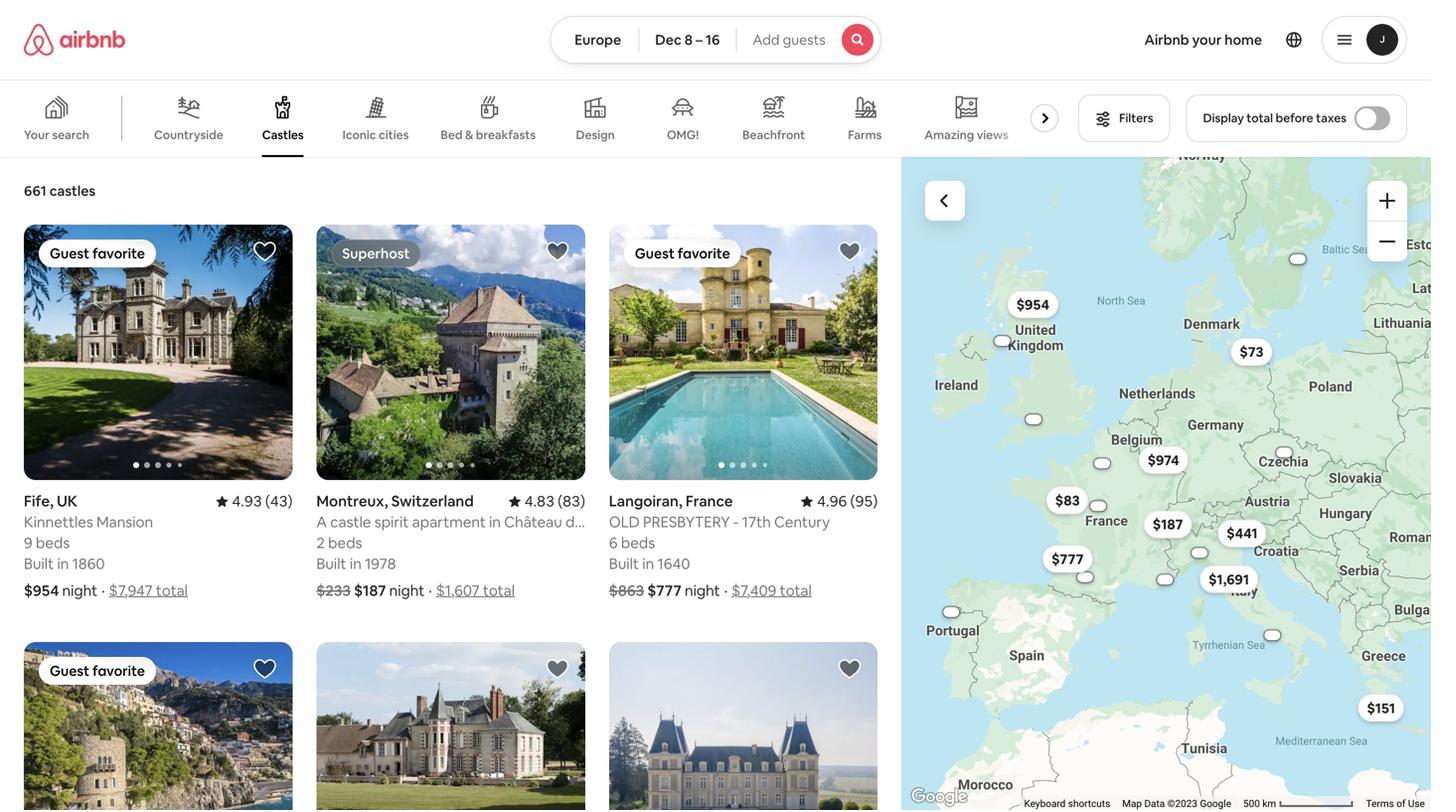 Task type: vqa. For each thing, say whether or not it's contained in the screenshot.
KEYBOARD
yes



Task type: describe. For each thing, give the bounding box(es) containing it.
add to wishlist: positano, italy image
[[253, 657, 277, 681]]

keyboard
[[1025, 798, 1066, 810]]

built inside fife, uk kinnettles mansion 9 beds built in 1860 $954 night · $7,947 total
[[24, 554, 54, 574]]

your
[[1193, 31, 1222, 49]]

4.93
[[232, 492, 262, 511]]

search
[[52, 127, 89, 143]]

langoiran, france old presbytery - 17th century 6 beds built in 1640 $863 $777 night · $7,409 total
[[609, 492, 830, 600]]

$954 inside fife, uk kinnettles mansion 9 beds built in 1860 $954 night · $7,947 total
[[24, 581, 59, 600]]

$974
[[1148, 451, 1180, 469]]

zoom in image
[[1380, 193, 1396, 209]]

profile element
[[905, 0, 1408, 80]]

$974 button
[[1139, 446, 1189, 474]]

&
[[465, 127, 474, 143]]

fife, uk kinnettles mansion 9 beds built in 1860 $954 night · $7,947 total
[[24, 492, 188, 600]]

$441 button
[[1218, 520, 1267, 548]]

$233
[[317, 581, 351, 600]]

dec
[[655, 31, 682, 49]]

mansion
[[97, 512, 153, 532]]

4.83
[[525, 492, 555, 511]]

presbytery
[[643, 512, 730, 532]]

france
[[686, 492, 733, 511]]

google image
[[907, 784, 973, 810]]

terms of use
[[1367, 798, 1426, 810]]

beds inside langoiran, france old presbytery - 17th century 6 beds built in 1640 $863 $777 night · $7,409 total
[[621, 533, 655, 553]]

design
[[576, 127, 615, 143]]

$777 inside langoiran, france old presbytery - 17th century 6 beds built in 1640 $863 $777 night · $7,409 total
[[648, 581, 682, 600]]

9
[[24, 533, 32, 553]]

century
[[775, 512, 830, 532]]

500 km button
[[1238, 796, 1361, 810]]

breakfasts
[[476, 127, 536, 143]]

8
[[685, 31, 693, 49]]

1860
[[72, 554, 105, 574]]

beachfront
[[743, 127, 806, 143]]

$1,607 total button
[[436, 581, 515, 600]]

none search field containing europe
[[550, 16, 882, 64]]

farms
[[848, 127, 882, 143]]

16
[[706, 31, 720, 49]]

661
[[24, 182, 46, 200]]

castles
[[262, 127, 304, 143]]

$73 button
[[1231, 338, 1273, 366]]

bed
[[441, 127, 463, 143]]

countryside
[[154, 127, 223, 143]]

google map
showing 20 stays. region
[[902, 157, 1432, 810]]

add to wishlist: langoiran, france image
[[838, 240, 862, 263]]

cities
[[379, 127, 409, 142]]

in inside langoiran, france old presbytery - 17th century 6 beds built in 1640 $863 $777 night · $7,409 total
[[643, 554, 654, 574]]

montreux,
[[317, 492, 388, 511]]

add guests button
[[736, 16, 882, 64]]

4.96
[[817, 492, 847, 511]]

filters
[[1120, 110, 1154, 126]]

total left before
[[1247, 110, 1274, 126]]

1978
[[365, 554, 396, 574]]

$7,947
[[109, 581, 153, 600]]

night inside langoiran, france old presbytery - 17th century 6 beds built in 1640 $863 $777 night · $7,409 total
[[685, 581, 720, 600]]

661 castles
[[24, 182, 96, 200]]

airbnb
[[1145, 31, 1190, 49]]

4.93 out of 5 average rating,  43 reviews image
[[216, 492, 293, 511]]

–
[[696, 31, 703, 49]]

-
[[733, 512, 739, 532]]

$1,691 button
[[1200, 565, 1259, 593]]

map
[[1123, 798, 1143, 810]]

europe
[[575, 31, 621, 49]]

(83)
[[558, 492, 585, 511]]

17th
[[742, 512, 771, 532]]

$73
[[1240, 343, 1264, 361]]

kinnettles
[[24, 512, 93, 532]]

omg!
[[667, 127, 699, 143]]

fife,
[[24, 492, 54, 511]]

$1,691
[[1209, 570, 1250, 588]]

add
[[753, 31, 780, 49]]

keyboard shortcuts button
[[1025, 797, 1111, 810]]

$151
[[1368, 699, 1396, 717]]

$187 inside button
[[1153, 516, 1184, 534]]

6
[[609, 533, 618, 553]]

use
[[1409, 798, 1426, 810]]

in inside fife, uk kinnettles mansion 9 beds built in 1860 $954 night · $7,947 total
[[57, 554, 69, 574]]

beds inside '2 beds built in 1978 $233 $187 night · $1,607 total'
[[328, 533, 362, 553]]

group containing iconic cities
[[0, 80, 1067, 157]]

4.83 out of 5 average rating,  83 reviews image
[[509, 492, 585, 511]]

$777 inside button
[[1052, 550, 1084, 568]]

amazing views
[[925, 127, 1009, 142]]

montreux, switzerland
[[317, 492, 474, 511]]

500 km
[[1244, 798, 1279, 810]]



Task type: locate. For each thing, give the bounding box(es) containing it.
built down 9
[[24, 554, 54, 574]]

zoom out image
[[1380, 234, 1396, 250]]

0 horizontal spatial in
[[57, 554, 69, 574]]

night down 1860
[[62, 581, 98, 600]]

add to wishlist: fife, uk image
[[253, 240, 277, 263]]

2 horizontal spatial night
[[685, 581, 720, 600]]

your search
[[24, 127, 89, 143]]

4.83 (83)
[[525, 492, 585, 511]]

built down 2
[[317, 554, 347, 574]]

$187
[[1153, 516, 1184, 534], [354, 581, 386, 600]]

iconic
[[343, 127, 376, 142]]

1 horizontal spatial $187
[[1153, 516, 1184, 534]]

night down 1978
[[389, 581, 425, 600]]

dec 8 – 16
[[655, 31, 720, 49]]

1 vertical spatial $187
[[354, 581, 386, 600]]

in left 1640
[[643, 554, 654, 574]]

your
[[24, 127, 50, 143]]

built inside '2 beds built in 1978 $233 $187 night · $1,607 total'
[[317, 554, 347, 574]]

$187 down 1978
[[354, 581, 386, 600]]

$83 button
[[1047, 487, 1089, 514]]

(43)
[[265, 492, 293, 511]]

2 horizontal spatial ·
[[724, 581, 728, 600]]

4.93 (43)
[[232, 492, 293, 511]]

dec 8 – 16 button
[[639, 16, 737, 64]]

km
[[1263, 798, 1277, 810]]

data
[[1145, 798, 1166, 810]]

3 in from the left
[[643, 554, 654, 574]]

1 horizontal spatial in
[[350, 554, 362, 574]]

beds right 2
[[328, 533, 362, 553]]

group
[[0, 80, 1067, 157], [24, 225, 293, 480], [317, 225, 585, 480], [609, 225, 878, 480], [24, 642, 293, 810], [317, 642, 585, 810], [609, 642, 878, 810]]

total right $1,607
[[483, 581, 515, 600]]

2
[[317, 533, 325, 553]]

1 vertical spatial $777
[[648, 581, 682, 600]]

built inside langoiran, france old presbytery - 17th century 6 beds built in 1640 $863 $777 night · $7,409 total
[[609, 554, 639, 574]]

keyboard shortcuts
[[1025, 798, 1111, 810]]

langoiran,
[[609, 492, 683, 511]]

$777 down "$83" button
[[1052, 550, 1084, 568]]

2 beds from the left
[[328, 533, 362, 553]]

views
[[977, 127, 1009, 142]]

iconic cities
[[343, 127, 409, 142]]

google
[[1201, 798, 1232, 810]]

display total before taxes
[[1204, 110, 1347, 126]]

terms of use link
[[1367, 798, 1426, 810]]

3 built from the left
[[609, 554, 639, 574]]

2 horizontal spatial built
[[609, 554, 639, 574]]

total right $7,409
[[780, 581, 812, 600]]

1 night from the left
[[62, 581, 98, 600]]

built
[[24, 554, 54, 574], [317, 554, 347, 574], [609, 554, 639, 574]]

$954 inside button
[[1017, 296, 1050, 313]]

0 horizontal spatial beds
[[36, 533, 70, 553]]

old
[[609, 512, 640, 532]]

· inside '2 beds built in 1978 $233 $187 night · $1,607 total'
[[429, 581, 432, 600]]

2 horizontal spatial beds
[[621, 533, 655, 553]]

1 · from the left
[[102, 581, 105, 600]]

0 horizontal spatial $187
[[354, 581, 386, 600]]

beds down kinnettles
[[36, 533, 70, 553]]

total inside '2 beds built in 1978 $233 $187 night · $1,607 total'
[[483, 581, 515, 600]]

airbnb your home
[[1145, 31, 1263, 49]]

castles
[[49, 182, 96, 200]]

0 horizontal spatial ·
[[102, 581, 105, 600]]

(95)
[[851, 492, 878, 511]]

night inside fife, uk kinnettles mansion 9 beds built in 1860 $954 night · $7,947 total
[[62, 581, 98, 600]]

1640
[[658, 554, 690, 574]]

1 horizontal spatial night
[[389, 581, 425, 600]]

1 in from the left
[[57, 554, 69, 574]]

shortcuts
[[1069, 798, 1111, 810]]

2 beds built in 1978 $233 $187 night · $1,607 total
[[317, 533, 515, 600]]

2 night from the left
[[389, 581, 425, 600]]

1 horizontal spatial beds
[[328, 533, 362, 553]]

total right $7,947
[[156, 581, 188, 600]]

·
[[102, 581, 105, 600], [429, 581, 432, 600], [724, 581, 728, 600]]

night
[[62, 581, 98, 600], [389, 581, 425, 600], [685, 581, 720, 600]]

guests
[[783, 31, 826, 49]]

· left $7,409
[[724, 581, 728, 600]]

2 horizontal spatial in
[[643, 554, 654, 574]]

0 vertical spatial $187
[[1153, 516, 1184, 534]]

amazing
[[925, 127, 975, 142]]

night inside '2 beds built in 1978 $233 $187 night · $1,607 total'
[[389, 581, 425, 600]]

$441
[[1227, 525, 1258, 543]]

beds
[[36, 533, 70, 553], [328, 533, 362, 553], [621, 533, 655, 553]]

display
[[1204, 110, 1244, 126]]

bed & breakfasts
[[441, 127, 536, 143]]

total inside fife, uk kinnettles mansion 9 beds built in 1860 $954 night · $7,947 total
[[156, 581, 188, 600]]

2 built from the left
[[317, 554, 347, 574]]

$863
[[609, 581, 644, 600]]

home
[[1225, 31, 1263, 49]]

None search field
[[550, 16, 882, 64]]

0 horizontal spatial $777
[[648, 581, 682, 600]]

before
[[1276, 110, 1314, 126]]

3 night from the left
[[685, 581, 720, 600]]

2 · from the left
[[429, 581, 432, 600]]

1 horizontal spatial $954
[[1017, 296, 1050, 313]]

night down 1640
[[685, 581, 720, 600]]

4.96 (95)
[[817, 492, 878, 511]]

$1,607
[[436, 581, 480, 600]]

· inside langoiran, france old presbytery - 17th century 6 beds built in 1640 $863 $777 night · $7,409 total
[[724, 581, 728, 600]]

$954
[[1017, 296, 1050, 313], [24, 581, 59, 600]]

1 horizontal spatial $777
[[1052, 550, 1084, 568]]

$954 button
[[1008, 291, 1059, 318]]

filters button
[[1079, 94, 1171, 142]]

add to wishlist: room in tiercé, france image
[[838, 657, 862, 681]]

beds inside fife, uk kinnettles mansion 9 beds built in 1860 $954 night · $7,947 total
[[36, 533, 70, 553]]

built down "6"
[[609, 554, 639, 574]]

$777 button
[[1043, 545, 1093, 573]]

in left 1860
[[57, 554, 69, 574]]

taxes
[[1316, 110, 1347, 126]]

· left $7,947
[[102, 581, 105, 600]]

· inside fife, uk kinnettles mansion 9 beds built in 1860 $954 night · $7,947 total
[[102, 581, 105, 600]]

in left 1978
[[350, 554, 362, 574]]

0 vertical spatial $777
[[1052, 550, 1084, 568]]

$777 down 1640
[[648, 581, 682, 600]]

$187 button
[[1144, 511, 1193, 539]]

0 horizontal spatial built
[[24, 554, 54, 574]]

$7,409
[[732, 581, 777, 600]]

1 horizontal spatial ·
[[429, 581, 432, 600]]

$151 button
[[1359, 694, 1405, 722]]

uk
[[57, 492, 78, 511]]

airbnb your home link
[[1133, 19, 1275, 61]]

4.96 out of 5 average rating,  95 reviews image
[[801, 492, 878, 511]]

$83
[[1056, 492, 1080, 509]]

total
[[1247, 110, 1274, 126], [156, 581, 188, 600], [483, 581, 515, 600], [780, 581, 812, 600]]

3 · from the left
[[724, 581, 728, 600]]

of
[[1397, 798, 1406, 810]]

1 horizontal spatial built
[[317, 554, 347, 574]]

map data ©2023 google
[[1123, 798, 1232, 810]]

1 built from the left
[[24, 554, 54, 574]]

0 vertical spatial $954
[[1017, 296, 1050, 313]]

add to wishlist: villeherviers, france image
[[546, 657, 569, 681]]

beds right "6"
[[621, 533, 655, 553]]

0 horizontal spatial night
[[62, 581, 98, 600]]

2 in from the left
[[350, 554, 362, 574]]

$7,409 total button
[[732, 581, 812, 600]]

3 beds from the left
[[621, 533, 655, 553]]

1 beds from the left
[[36, 533, 70, 553]]

total inside langoiran, france old presbytery - 17th century 6 beds built in 1640 $863 $777 night · $7,409 total
[[780, 581, 812, 600]]

switzerland
[[391, 492, 474, 511]]

©2023
[[1168, 798, 1198, 810]]

1 vertical spatial $954
[[24, 581, 59, 600]]

add guests
[[753, 31, 826, 49]]

in inside '2 beds built in 1978 $233 $187 night · $1,607 total'
[[350, 554, 362, 574]]

· left $1,607
[[429, 581, 432, 600]]

add to wishlist: montreux, switzerland image
[[546, 240, 569, 263]]

$187 down $974
[[1153, 516, 1184, 534]]

500
[[1244, 798, 1261, 810]]

terms
[[1367, 798, 1395, 810]]

0 horizontal spatial $954
[[24, 581, 59, 600]]

$187 inside '2 beds built in 1978 $233 $187 night · $1,607 total'
[[354, 581, 386, 600]]



